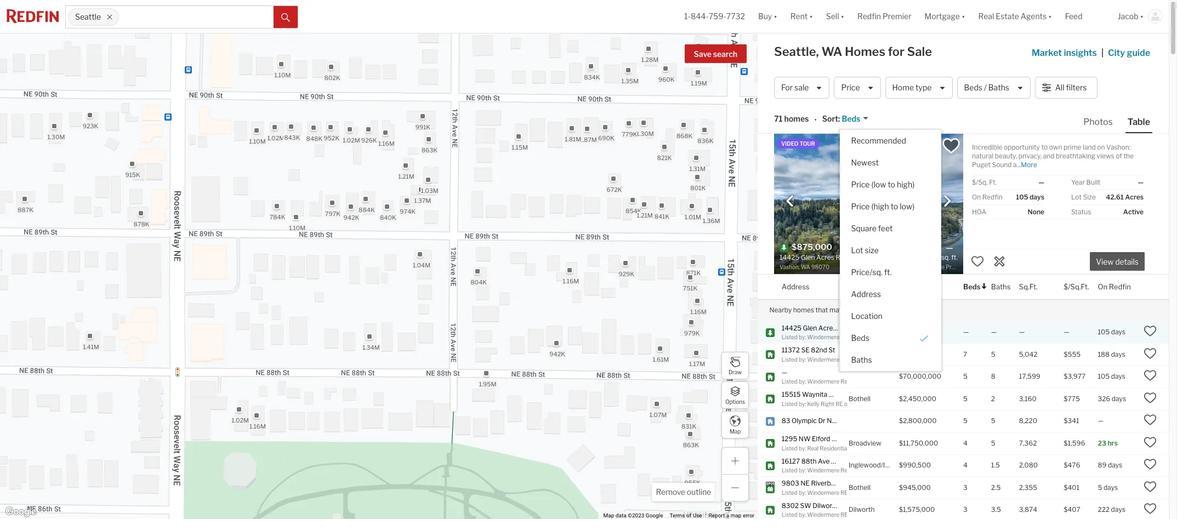 Task type: describe. For each thing, give the bounding box(es) containing it.
table button
[[1126, 116, 1153, 133]]

type
[[916, 83, 932, 92]]

1 vertical spatial 942k
[[550, 350, 565, 358]]

2,355
[[1019, 484, 1038, 492]]

991k
[[416, 123, 431, 131]]

sell ▾ button
[[820, 0, 851, 33]]

871k
[[686, 269, 701, 277]]

re inside 15515 waynita way ne listed by: kelly right re of seattle llc
[[836, 401, 843, 407]]

14425
[[782, 324, 802, 332]]

favorite this home image for 105 days
[[1144, 369, 1157, 382]]

188 days
[[1098, 350, 1126, 359]]

1 horizontal spatial redfin
[[983, 193, 1003, 201]]

puget
[[972, 161, 991, 169]]

0 vertical spatial 105 days
[[1016, 193, 1045, 201]]

agents
[[1021, 12, 1047, 21]]

to for high)
[[888, 180, 896, 189]]

to for own
[[1042, 143, 1048, 151]]

real inside 16127 88th ave ne listed by: windermere real estate js
[[841, 467, 852, 474]]

5 ▾ from the left
[[1049, 12, 1052, 21]]

wa
[[822, 44, 843, 59]]

751k
[[683, 285, 698, 292]]

$/sq.
[[972, 178, 988, 186]]

dr for riverbend
[[844, 479, 852, 488]]

sw inside 14425 glen acres rd sw listed by: windermere professional prtnrs
[[848, 324, 859, 332]]

$875,000
[[899, 328, 931, 336]]

0 vertical spatial 942k
[[344, 214, 359, 221]]

lot for lot size
[[1072, 193, 1082, 201]]

llc
[[871, 401, 881, 407]]

favorite this home image for 89 days
[[1144, 458, 1157, 471]]

15515 waynita way ne link
[[782, 390, 853, 400]]

$990,500
[[899, 461, 931, 470]]

guide
[[1127, 48, 1151, 58]]

for
[[888, 44, 905, 59]]

1 vertical spatial location button
[[840, 305, 942, 327]]

remove seattle image
[[106, 14, 113, 20]]

— up 8
[[992, 328, 997, 336]]

71
[[774, 114, 783, 124]]

844-
[[691, 12, 709, 21]]

2 vertical spatial baths
[[851, 355, 872, 365]]

seattle, wa homes for sale
[[774, 44, 932, 59]]

1 horizontal spatial acres
[[1126, 193, 1144, 201]]

1-844-759-7732
[[684, 12, 745, 21]]

83 olympic dr nw
[[782, 417, 839, 425]]

2 vertical spatial 1.10m
[[289, 225, 306, 232]]

sell
[[826, 12, 839, 21]]

0 horizontal spatial 863k
[[422, 146, 438, 154]]

by: inside 16127 88th ave ne listed by: windermere real estate js
[[799, 467, 806, 474]]

square feet button
[[840, 218, 942, 239]]

the
[[1124, 152, 1134, 160]]

by: inside 14425 glen acres rd sw listed by: windermere professional prtnrs
[[799, 334, 806, 341]]

favorite this home image for 326 days
[[1144, 392, 1157, 405]]

nw inside 1295 nw elford dr listed by: real residential broadview
[[799, 435, 811, 443]]

— up 42.61 acres
[[1138, 178, 1144, 186]]

google image
[[3, 505, 39, 519]]

89 days
[[1098, 461, 1123, 470]]

windermere inside — listed by: windermere real estate/east
[[808, 378, 840, 385]]

map for map
[[730, 428, 741, 435]]

details
[[1116, 257, 1139, 267]]

sw inside 8302 sw dilworth rd listed by: windermere re vashon-maury isl
[[800, 502, 812, 510]]

listed inside 16127 88th ave ne listed by: windermere real estate js
[[782, 467, 798, 474]]

— inside the — sq. ft.
[[946, 243, 954, 253]]

photo of 14425 glen acres rd sw, vashon, wa 98070 image
[[774, 134, 964, 274]]

favorite this home image for —
[[1144, 414, 1157, 427]]

5 down 89
[[1098, 484, 1103, 492]]

ft. inside the — sq. ft.
[[952, 253, 958, 261]]

real estate agents ▾
[[979, 12, 1052, 21]]

real estate agents ▾ link
[[979, 0, 1052, 33]]

0 horizontal spatial 1.02m
[[232, 417, 249, 425]]

1 horizontal spatial 1.02m
[[267, 135, 285, 142]]

square
[[851, 224, 877, 233]]

0 horizontal spatial address
[[782, 282, 810, 291]]

x-out this home image
[[993, 255, 1006, 268]]

re inside 8302 sw dilworth rd listed by: windermere re vashon-maury isl
[[841, 512, 848, 518]]

privacy,
[[1019, 152, 1042, 160]]

estate/east inside — listed by: windermere real estate/east
[[853, 378, 883, 385]]

buy ▾
[[758, 12, 778, 21]]

1 horizontal spatial on redfin
[[1098, 282, 1131, 291]]

days for $407
[[1111, 506, 1126, 514]]

rd for dilworth
[[840, 502, 849, 510]]

1295 nw elford dr listed by: real residential broadview
[[782, 435, 882, 452]]

windermere inside 16127 88th ave ne listed by: windermere real estate js
[[808, 467, 840, 474]]

hoa
[[972, 208, 987, 216]]

sound
[[992, 161, 1012, 169]]

1.37m
[[414, 197, 431, 205]]

draw button
[[722, 352, 749, 380]]

— up 5,042
[[1019, 328, 1025, 336]]

0 horizontal spatial 1.21m
[[398, 172, 414, 180]]

rd for vashon island
[[838, 324, 847, 332]]

insights
[[1064, 48, 1097, 58]]

1-
[[684, 12, 691, 21]]

se
[[802, 346, 810, 354]]

real inside dropdown button
[[979, 12, 995, 21]]

filters
[[1066, 83, 1087, 92]]

more link
[[1021, 161, 1038, 169]]

2,080
[[1019, 461, 1038, 470]]

favorite button checkbox
[[942, 137, 961, 155]]

days for —
[[1112, 328, 1126, 336]]

map
[[731, 513, 742, 519]]

year built
[[1072, 178, 1101, 186]]

$/sq. ft.
[[972, 178, 997, 186]]

0 vertical spatial 105
[[1016, 193, 1029, 201]]

3 for 3.5
[[964, 506, 968, 514]]

0 horizontal spatial dr
[[819, 417, 826, 425]]

submit search image
[[281, 13, 290, 22]]

dialog containing recommended
[[840, 130, 942, 371]]

8302 sw dilworth rd link
[[782, 502, 849, 511]]

5 up 8
[[992, 350, 996, 359]]

on
[[1098, 143, 1105, 151]]

kelly
[[808, 401, 820, 407]]

st
[[829, 346, 835, 354]]

terms of use link
[[670, 513, 702, 519]]

1 vertical spatial beds button
[[964, 275, 987, 299]]

map button
[[722, 411, 749, 439]]

0 vertical spatial 1.10m
[[274, 71, 291, 79]]

16127 88th ave ne link
[[782, 457, 841, 466]]

▾ for rent ▾
[[810, 12, 813, 21]]

way
[[829, 390, 843, 399]]

of inside incredible opportunity to own prime land on vashon: natural beauty, privacy, and breathtaking views of the puget sound a...
[[1116, 152, 1123, 160]]

11372
[[782, 346, 800, 354]]

0 horizontal spatial on redfin
[[972, 193, 1003, 201]]

favorite this home image for 23 hrs
[[1144, 436, 1157, 449]]

1 vertical spatial baths
[[992, 282, 1011, 291]]

favorite this home image for 222 days
[[1144, 503, 1157, 516]]

0 horizontal spatial baths button
[[840, 349, 942, 371]]

2 horizontal spatial 1.02m
[[343, 136, 360, 144]]

next button image
[[942, 196, 953, 207]]

beds inside "button"
[[964, 83, 983, 92]]

map region
[[0, 0, 874, 519]]

1 vertical spatial 1.10m
[[249, 138, 266, 145]]

jacob ▾
[[1118, 12, 1144, 21]]

$2,450,000
[[899, 395, 937, 403]]

784k
[[270, 213, 285, 221]]

price (high to low) button
[[840, 196, 942, 218]]

view details button
[[1090, 252, 1145, 271]]

$3,977
[[1064, 373, 1086, 381]]

0 vertical spatial location
[[849, 282, 878, 291]]

favorite this home image for 105 days
[[1144, 325, 1157, 338]]

1.36m
[[703, 217, 720, 225]]

jacob
[[1118, 12, 1139, 21]]

$2,800,000
[[899, 417, 937, 425]]

1 horizontal spatial 863k
[[683, 441, 699, 449]]

— up 23
[[1098, 417, 1104, 425]]

windermere inside '11372 se 82nd st listed by: windermere real estate/east'
[[808, 356, 840, 363]]

price for price (low to high)
[[851, 180, 870, 189]]

802k
[[324, 74, 340, 82]]

0 vertical spatial 868k
[[691, 53, 708, 61]]

4 for 1.5
[[964, 461, 968, 470]]

5 down 7
[[964, 373, 968, 381]]

843k
[[284, 134, 300, 142]]

5 right $2,800,000
[[964, 417, 968, 425]]

$1,575,000
[[899, 506, 935, 514]]

3.5
[[992, 506, 1001, 514]]

1 horizontal spatial 1.21m
[[637, 212, 653, 219]]

vashon-
[[849, 512, 871, 518]]

days for $555
[[1112, 350, 1126, 359]]

5 left 2
[[964, 395, 968, 403]]

options button
[[722, 382, 749, 409]]

2 vertical spatial of
[[687, 513, 692, 519]]

$476
[[1064, 461, 1081, 470]]

8302 sw dilworth rd listed by: windermere re vashon-maury isl
[[782, 502, 894, 518]]

bothell for ne
[[849, 395, 871, 403]]

windermere inside 14425 glen acres rd sw listed by: windermere professional prtnrs
[[808, 334, 840, 341]]

residential
[[820, 445, 849, 452]]

2 vertical spatial beds button
[[840, 327, 942, 349]]

105 for —
[[1098, 328, 1110, 336]]

ne for 15515 waynita way ne
[[844, 390, 853, 399]]

days for $401
[[1104, 484, 1118, 492]]

ft.
[[885, 267, 892, 277]]

isl
[[888, 512, 894, 518]]

and
[[1044, 152, 1055, 160]]

5 down 2
[[992, 417, 996, 425]]

map for map data ©2023 google
[[604, 513, 614, 519]]

none
[[1028, 208, 1045, 216]]

5 up 1.5 at the right
[[992, 439, 996, 447]]

sale
[[795, 83, 809, 92]]

|
[[1102, 48, 1104, 58]]

2.5
[[992, 484, 1001, 492]]

on redfin button
[[1098, 275, 1131, 299]]

690k
[[598, 135, 615, 142]]

year
[[1072, 178, 1085, 186]]

dr for elford
[[832, 435, 839, 443]]

1 horizontal spatial 1.30m
[[637, 130, 654, 138]]

estate inside dropdown button
[[996, 12, 1019, 21]]



Task type: vqa. For each thing, say whether or not it's contained in the screenshot.
Report a map error link
yes



Task type: locate. For each thing, give the bounding box(es) containing it.
8 by: from the top
[[799, 512, 806, 518]]

sw up the professional
[[848, 324, 859, 332]]

884k
[[359, 206, 375, 214]]

1295 nw elford dr link
[[782, 435, 839, 444]]

105 days for $3,977
[[1098, 373, 1126, 381]]

▾ for sell ▾
[[841, 12, 845, 21]]

lot left size
[[851, 246, 864, 255]]

0 horizontal spatial address button
[[782, 275, 810, 299]]

:
[[839, 114, 840, 124]]

6 windermere from the top
[[808, 512, 840, 518]]

1.34m
[[363, 344, 380, 351]]

1 vertical spatial nw
[[799, 435, 811, 443]]

3 windermere from the top
[[808, 378, 840, 385]]

listed down 14425
[[782, 334, 798, 341]]

beds button right the sort
[[840, 114, 870, 124]]

2 vertical spatial to
[[891, 202, 899, 211]]

windermere inside 9803 ne riverbend dr unit a-104 listed by: windermere re greenwood
[[808, 489, 840, 496]]

0 horizontal spatial of
[[687, 513, 692, 519]]

— up 7
[[964, 328, 969, 336]]

lot left the size
[[1072, 193, 1082, 201]]

homes inside 71 homes •
[[785, 114, 809, 124]]

listed down 9803
[[782, 489, 798, 496]]

0 horizontal spatial acres
[[819, 324, 837, 332]]

on inside button
[[1098, 282, 1108, 291]]

0 horizontal spatial on
[[972, 193, 981, 201]]

1.19m
[[691, 79, 707, 87]]

840k
[[380, 214, 396, 221]]

listed inside 8302 sw dilworth rd listed by: windermere re vashon-maury isl
[[782, 512, 798, 518]]

1 windermere from the top
[[808, 334, 840, 341]]

1 vertical spatial 105
[[1098, 328, 1110, 336]]

0 horizontal spatial ft.
[[952, 253, 958, 261]]

days right 89
[[1108, 461, 1123, 470]]

3,874
[[1019, 506, 1038, 514]]

1 horizontal spatial ne
[[831, 457, 841, 465]]

days right 188
[[1112, 350, 1126, 359]]

1 vertical spatial re
[[841, 489, 848, 496]]

0 horizontal spatial dilworth
[[813, 502, 839, 510]]

0 vertical spatial estate/east
[[853, 356, 883, 363]]

0 vertical spatial beds button
[[840, 114, 870, 124]]

to inside incredible opportunity to own prime land on vashon: natural beauty, privacy, and breathtaking views of the puget sound a...
[[1042, 143, 1048, 151]]

lot for lot size
[[851, 246, 864, 255]]

report a map error link
[[709, 513, 755, 519]]

ne right ave
[[831, 457, 841, 465]]

1 vertical spatial seattle
[[851, 401, 869, 407]]

baths inside "button"
[[989, 83, 1010, 92]]

3 ▾ from the left
[[841, 12, 845, 21]]

buy
[[758, 12, 772, 21]]

878k
[[134, 220, 149, 228]]

address inside address button
[[851, 289, 881, 299]]

all filters
[[1056, 83, 1087, 92]]

1 4 from the top
[[964, 439, 968, 447]]

island
[[873, 328, 892, 336]]

1 horizontal spatial sw
[[848, 324, 859, 332]]

1 vertical spatial sw
[[800, 502, 812, 510]]

nw down right
[[827, 417, 839, 425]]

0 vertical spatial seattle
[[75, 12, 101, 22]]

size
[[865, 246, 879, 255]]

dilworth down greenwood
[[849, 506, 875, 514]]

recommended
[[851, 136, 906, 145]]

home type
[[893, 83, 932, 92]]

location up vashon island
[[851, 311, 883, 321]]

105 days down 188 days
[[1098, 373, 1126, 381]]

0 vertical spatial ft.
[[990, 178, 997, 186]]

real inside '11372 se 82nd st listed by: windermere real estate/east'
[[841, 356, 852, 363]]

0 horizontal spatial sw
[[800, 502, 812, 510]]

homes right 71
[[785, 114, 809, 124]]

105 days
[[1016, 193, 1045, 201], [1098, 328, 1126, 336], [1098, 373, 1126, 381]]

acres inside 14425 glen acres rd sw listed by: windermere professional prtnrs
[[819, 324, 837, 332]]

1 horizontal spatial address button
[[840, 283, 942, 305]]

1 horizontal spatial nw
[[827, 417, 839, 425]]

1 estate/east from the top
[[853, 356, 883, 363]]

address up your
[[851, 289, 881, 299]]

windermere down 82nd
[[808, 356, 840, 363]]

redfin left premier at top
[[858, 12, 881, 21]]

2 4 from the top
[[964, 461, 968, 470]]

1.61m
[[653, 356, 669, 364]]

105 up none
[[1016, 193, 1029, 201]]

836k
[[698, 137, 714, 145]]

baths right /
[[989, 83, 1010, 92]]

to up and
[[1042, 143, 1048, 151]]

▾ right jacob
[[1141, 12, 1144, 21]]

ne inside 15515 waynita way ne listed by: kelly right re of seattle llc
[[844, 390, 853, 399]]

seattle left llc
[[851, 401, 869, 407]]

0 vertical spatial ne
[[844, 390, 853, 399]]

1 vertical spatial baths button
[[840, 349, 942, 371]]

map inside 'map' button
[[730, 428, 741, 435]]

3 by: from the top
[[799, 378, 806, 385]]

105 days for —
[[1098, 328, 1126, 336]]

$775
[[1064, 395, 1080, 403]]

listed
[[782, 334, 798, 341], [782, 356, 798, 363], [782, 378, 798, 385], [782, 401, 798, 407], [782, 445, 798, 452], [782, 467, 798, 474], [782, 489, 798, 496], [782, 512, 798, 518]]

address
[[782, 282, 810, 291], [851, 289, 881, 299]]

listed inside 1295 nw elford dr listed by: real residential broadview
[[782, 445, 798, 452]]

beds inside dialog
[[851, 333, 870, 343]]

1 vertical spatial 1.21m
[[637, 212, 653, 219]]

windermere inside 8302 sw dilworth rd listed by: windermere re vashon-maury isl
[[808, 512, 840, 518]]

4 right $11,750,000
[[964, 439, 968, 447]]

868k up 1.19m
[[691, 53, 708, 61]]

error
[[743, 513, 755, 519]]

4 ▾ from the left
[[962, 12, 966, 21]]

1 vertical spatial to
[[888, 180, 896, 189]]

1 vertical spatial ft.
[[952, 253, 958, 261]]

views
[[1097, 152, 1115, 160]]

1 horizontal spatial seattle
[[851, 401, 869, 407]]

seattle inside 15515 waynita way ne listed by: kelly right re of seattle llc
[[851, 401, 869, 407]]

105
[[1016, 193, 1029, 201], [1098, 328, 1110, 336], [1098, 373, 1110, 381]]

real up way
[[841, 378, 852, 385]]

1 vertical spatial favorite this home image
[[1144, 347, 1157, 360]]

real inside 1295 nw elford dr listed by: real residential broadview
[[808, 445, 819, 452]]

2 horizontal spatial redfin
[[1109, 282, 1131, 291]]

1-844-759-7732 link
[[684, 12, 745, 21]]

ne inside 9803 ne riverbend dr unit a-104 listed by: windermere re greenwood
[[801, 479, 810, 488]]

bothell for dr
[[849, 484, 871, 492]]

by: inside — listed by: windermere real estate/east
[[799, 378, 806, 385]]

None search field
[[119, 6, 274, 28]]

1 horizontal spatial estate
[[996, 12, 1019, 21]]

2 vertical spatial dr
[[844, 479, 852, 488]]

days down 89 days
[[1104, 484, 1118, 492]]

sell ▾
[[826, 12, 845, 21]]

ne inside 16127 88th ave ne listed by: windermere real estate js
[[831, 457, 841, 465]]

address button up the criteria
[[840, 283, 942, 305]]

days up none
[[1030, 193, 1045, 201]]

use
[[693, 513, 702, 519]]

2 horizontal spatial ne
[[844, 390, 853, 399]]

favorite this home image for 188 days
[[1144, 347, 1157, 360]]

listed up 15515
[[782, 378, 798, 385]]

0 horizontal spatial map
[[604, 513, 614, 519]]

1 vertical spatial dr
[[832, 435, 839, 443]]

1 listed from the top
[[782, 334, 798, 341]]

ft. right sq.
[[952, 253, 958, 261]]

own
[[1050, 143, 1063, 151]]

1 vertical spatial 4
[[964, 461, 968, 470]]

1.35m
[[622, 77, 639, 85]]

view
[[1096, 257, 1114, 267]]

5 listed from the top
[[782, 445, 798, 452]]

— up sq.
[[946, 243, 954, 253]]

right
[[821, 401, 835, 407]]

974k
[[400, 208, 416, 215]]

105 down 188
[[1098, 373, 1110, 381]]

1 horizontal spatial baths button
[[992, 275, 1011, 299]]

dr right the olympic
[[819, 417, 826, 425]]

listed inside 14425 glen acres rd sw listed by: windermere professional prtnrs
[[782, 334, 798, 341]]

listed down 1295
[[782, 445, 798, 452]]

windermere down riverbend
[[808, 489, 840, 496]]

real down 1295 nw elford dr 'link'
[[808, 445, 819, 452]]

848k
[[306, 135, 323, 142]]

re
[[836, 401, 843, 407], [841, 489, 848, 496], [841, 512, 848, 518]]

2
[[992, 395, 995, 403]]

0 horizontal spatial redfin
[[858, 12, 881, 21]]

1 horizontal spatial dilworth
[[849, 506, 875, 514]]

2 horizontal spatial of
[[1116, 152, 1123, 160]]

view details link
[[1090, 251, 1145, 271]]

1 bothell from the top
[[849, 395, 871, 403]]

square feet
[[851, 224, 893, 233]]

5,042
[[1019, 350, 1038, 359]]

days right 326
[[1112, 395, 1127, 403]]

rd down 9803 ne riverbend dr unit a-104 listed by: windermere re greenwood
[[840, 502, 849, 510]]

price down seattle, wa homes for sale
[[842, 83, 860, 92]]

by: inside 1295 nw elford dr listed by: real residential broadview
[[799, 445, 806, 452]]

dialog
[[840, 130, 942, 371]]

windermere down 14425 glen acres rd sw "link"
[[808, 334, 840, 341]]

863k down the 991k
[[422, 146, 438, 154]]

2 vertical spatial re
[[841, 512, 848, 518]]

dr inside 9803 ne riverbend dr unit a-104 listed by: windermere re greenwood
[[844, 479, 852, 488]]

0 vertical spatial lot
[[1072, 193, 1082, 201]]

dilworth down 9803 ne riverbend dr unit a-104 listed by: windermere re greenwood
[[813, 502, 839, 510]]

5 windermere from the top
[[808, 489, 840, 496]]

save
[[694, 49, 712, 59]]

ft. right '$/sq.'
[[990, 178, 997, 186]]

windermere down 8302 sw dilworth rd link
[[808, 512, 840, 518]]

1.21m
[[398, 172, 414, 180], [637, 212, 653, 219]]

2 vertical spatial price
[[851, 202, 870, 211]]

previous button image
[[785, 196, 796, 207]]

952k
[[324, 135, 340, 142]]

real up '9803 ne riverbend dr unit a-104' link
[[841, 467, 852, 474]]

2 vertical spatial redfin
[[1109, 282, 1131, 291]]

0 vertical spatial sw
[[848, 324, 859, 332]]

1 vertical spatial ne
[[831, 457, 841, 465]]

price for price (high to low)
[[851, 202, 870, 211]]

redfin inside button
[[858, 12, 881, 21]]

105 days up none
[[1016, 193, 1045, 201]]

1.21m up the 1.37m
[[398, 172, 414, 180]]

▾ for jacob ▾
[[1141, 12, 1144, 21]]

by: inside 15515 waynita way ne listed by: kelly right re of seattle llc
[[799, 401, 806, 407]]

days
[[1030, 193, 1045, 201], [1112, 328, 1126, 336], [1112, 350, 1126, 359], [1112, 373, 1126, 381], [1112, 395, 1127, 403], [1108, 461, 1123, 470], [1104, 484, 1118, 492], [1111, 506, 1126, 514]]

1 vertical spatial 868k
[[677, 132, 693, 140]]

baths button down x-out this home icon
[[992, 275, 1011, 299]]

listed inside — listed by: windermere real estate/east
[[782, 378, 798, 385]]

6 ▾ from the left
[[1141, 12, 1144, 21]]

by: down se
[[799, 356, 806, 363]]

2 3 from the top
[[964, 506, 968, 514]]

1 horizontal spatial 942k
[[550, 350, 565, 358]]

854k
[[626, 208, 642, 215]]

2 favorite this home image from the top
[[1144, 347, 1157, 360]]

0 vertical spatial redfin
[[858, 12, 881, 21]]

price for price
[[842, 83, 860, 92]]

of down the vashon:
[[1116, 152, 1123, 160]]

7 by: from the top
[[799, 489, 806, 496]]

©2023
[[628, 513, 645, 519]]

5 days
[[1098, 484, 1118, 492]]

2 vertical spatial 105 days
[[1098, 373, 1126, 381]]

by: down 88th
[[799, 467, 806, 474]]

redfin premier
[[858, 12, 912, 21]]

location inside 'button'
[[851, 311, 883, 321]]

by: down 9803
[[799, 489, 806, 496]]

by: inside '11372 se 82nd st listed by: windermere real estate/east'
[[799, 356, 806, 363]]

0 vertical spatial bothell
[[849, 395, 871, 403]]

1 horizontal spatial on
[[1098, 282, 1108, 291]]

acres right glen
[[819, 324, 837, 332]]

0 vertical spatial of
[[1116, 152, 1123, 160]]

real up — listed by: windermere real estate/east
[[841, 356, 852, 363]]

▾ right buy
[[774, 12, 778, 21]]

glen
[[803, 324, 817, 332]]

built
[[1087, 178, 1101, 186]]

view details
[[1096, 257, 1139, 267]]

to for low)
[[891, 202, 899, 211]]

rd up the professional
[[838, 324, 847, 332]]

bothell left "104"
[[849, 484, 871, 492]]

2 vertical spatial 105
[[1098, 373, 1110, 381]]

0 vertical spatial baths button
[[992, 275, 1011, 299]]

waynita
[[802, 390, 828, 399]]

dr inside 1295 nw elford dr listed by: real residential broadview
[[832, 435, 839, 443]]

1 horizontal spatial map
[[730, 428, 741, 435]]

▾ for mortgage ▾
[[962, 12, 966, 21]]

0 vertical spatial 1.21m
[[398, 172, 414, 180]]

map down options
[[730, 428, 741, 435]]

7
[[964, 350, 968, 359]]

location down price/sq.
[[849, 282, 878, 291]]

1 ▾ from the left
[[774, 12, 778, 21]]

/
[[984, 83, 987, 92]]

rd inside 14425 glen acres rd sw listed by: windermere professional prtnrs
[[838, 324, 847, 332]]

buy ▾ button
[[758, 0, 778, 33]]

windermere
[[808, 334, 840, 341], [808, 356, 840, 363], [808, 378, 840, 385], [808, 467, 840, 474], [808, 489, 840, 496], [808, 512, 840, 518]]

real inside — listed by: windermere real estate/east
[[841, 378, 852, 385]]

1.17m
[[689, 361, 705, 368]]

by: inside 8302 sw dilworth rd listed by: windermere re vashon-maury isl
[[799, 512, 806, 518]]

on redfin
[[972, 193, 1003, 201], [1098, 282, 1131, 291]]

newest button
[[840, 152, 942, 174]]

data
[[616, 513, 627, 519]]

terms
[[670, 513, 685, 519]]

0 vertical spatial estate
[[996, 12, 1019, 21]]

redfin inside button
[[1109, 282, 1131, 291]]

estate/east inside '11372 se 82nd st listed by: windermere real estate/east'
[[853, 356, 883, 363]]

— inside — listed by: windermere real estate/east
[[782, 368, 788, 377]]

baths button down prtnrs
[[840, 349, 942, 371]]

estate left js in the bottom of the page
[[853, 467, 870, 474]]

listed inside 15515 waynita way ne listed by: kelly right re of seattle llc
[[782, 401, 798, 407]]

105 up 188
[[1098, 328, 1110, 336]]

1 horizontal spatial of
[[844, 401, 850, 407]]

0 vertical spatial acres
[[1126, 193, 1144, 201]]

acres up active
[[1126, 193, 1144, 201]]

days up 188 days
[[1112, 328, 1126, 336]]

of left use
[[687, 513, 692, 519]]

2 listed from the top
[[782, 356, 798, 363]]

days for $3,977
[[1112, 373, 1126, 381]]

3 left 3.5
[[964, 506, 968, 514]]

redfin down view details
[[1109, 282, 1131, 291]]

days for $775
[[1112, 395, 1127, 403]]

— down and
[[1039, 178, 1045, 186]]

4 for 5
[[964, 439, 968, 447]]

beauty,
[[995, 152, 1017, 160]]

1 vertical spatial 3
[[964, 506, 968, 514]]

homes for 71
[[785, 114, 809, 124]]

elford
[[812, 435, 831, 443]]

$11,750,000
[[899, 439, 939, 447]]

2 bothell from the top
[[849, 484, 871, 492]]

887k
[[18, 206, 33, 214]]

8 listed from the top
[[782, 512, 798, 518]]

baths down x-out this home icon
[[992, 282, 1011, 291]]

23
[[1098, 439, 1107, 447]]

0 vertical spatial favorite this home image
[[1144, 325, 1157, 338]]

bothell
[[849, 395, 871, 403], [849, 484, 871, 492]]

3 favorite this home image from the top
[[1144, 503, 1157, 516]]

rent ▾ button
[[784, 0, 820, 33]]

1 3 from the top
[[964, 484, 968, 492]]

3 left 2.5
[[964, 484, 968, 492]]

326 days
[[1098, 395, 1127, 403]]

▾ for buy ▾
[[774, 12, 778, 21]]

favorite this home image
[[1144, 325, 1157, 338], [1144, 347, 1157, 360], [1144, 503, 1157, 516]]

88th
[[802, 457, 817, 465]]

days up 326 days
[[1112, 373, 1126, 381]]

6 listed from the top
[[782, 467, 798, 474]]

redfin down $/sq. ft.
[[983, 193, 1003, 201]]

1 vertical spatial price
[[851, 180, 870, 189]]

natural
[[972, 152, 994, 160]]

heading
[[780, 242, 869, 271]]

price left (low
[[851, 180, 870, 189]]

89
[[1098, 461, 1107, 470]]

to left low)
[[891, 202, 899, 211]]

of right right
[[844, 401, 850, 407]]

rd inside 8302 sw dilworth rd listed by: windermere re vashon-maury isl
[[840, 502, 849, 510]]

0 vertical spatial 863k
[[422, 146, 438, 154]]

listed down 11372
[[782, 356, 798, 363]]

favorite this home image
[[971, 255, 984, 268], [1144, 369, 1157, 382], [1144, 392, 1157, 405], [1144, 414, 1157, 427], [1144, 436, 1157, 449], [1144, 458, 1157, 471], [1144, 480, 1157, 494]]

1 by: from the top
[[799, 334, 806, 341]]

9803
[[782, 479, 799, 488]]

1 vertical spatial rd
[[840, 502, 849, 510]]

a-
[[867, 479, 874, 488]]

0 vertical spatial on redfin
[[972, 193, 1003, 201]]

15515 waynita way ne listed by: kelly right re of seattle llc
[[782, 390, 881, 407]]

seattle left remove seattle icon
[[75, 12, 101, 22]]

▾ right rent
[[810, 12, 813, 21]]

$70,000,000
[[899, 373, 942, 381]]

2 estate/east from the top
[[853, 378, 883, 385]]

1.21m left 841k
[[637, 212, 653, 219]]

sort
[[823, 114, 839, 124]]

0 horizontal spatial 1.30m
[[47, 133, 65, 141]]

price (high to low)
[[851, 202, 915, 211]]

by: down glen
[[799, 334, 806, 341]]

0 vertical spatial location button
[[849, 275, 878, 299]]

sw
[[848, 324, 859, 332], [800, 502, 812, 510]]

newcastle
[[849, 350, 882, 359]]

by: left kelly
[[799, 401, 806, 407]]

favorite this home image for 5 days
[[1144, 480, 1157, 494]]

of inside 15515 waynita way ne listed by: kelly right re of seattle llc
[[844, 401, 850, 407]]

1 favorite this home image from the top
[[1144, 325, 1157, 338]]

2 by: from the top
[[799, 356, 806, 363]]

7 listed from the top
[[782, 489, 798, 496]]

0 horizontal spatial lot
[[851, 246, 864, 255]]

re down way
[[836, 401, 843, 407]]

5 by: from the top
[[799, 445, 806, 452]]

0 horizontal spatial seattle
[[75, 12, 101, 22]]

1 vertical spatial acres
[[819, 324, 837, 332]]

ne for 16127 88th ave ne
[[831, 457, 841, 465]]

1 vertical spatial lot
[[851, 246, 864, 255]]

on down view
[[1098, 282, 1108, 291]]

841k
[[655, 213, 670, 221]]

942k
[[344, 214, 359, 221], [550, 350, 565, 358]]

4 by: from the top
[[799, 401, 806, 407]]

868k left the 836k
[[677, 132, 693, 140]]

ne right way
[[844, 390, 853, 399]]

2 ▾ from the left
[[810, 12, 813, 21]]

4 windermere from the top
[[808, 467, 840, 474]]

2 horizontal spatial dr
[[844, 479, 852, 488]]

favorite button image
[[942, 137, 961, 155]]

$401
[[1064, 484, 1080, 492]]

listed inside 9803 ne riverbend dr unit a-104 listed by: windermere re greenwood
[[782, 489, 798, 496]]

homes left that
[[794, 306, 814, 314]]

dilworth inside 8302 sw dilworth rd listed by: windermere re vashon-maury isl
[[813, 502, 839, 510]]

feed button
[[1059, 0, 1112, 33]]

by: inside 9803 ne riverbend dr unit a-104 listed by: windermere re greenwood
[[799, 489, 806, 496]]

1 vertical spatial redfin
[[983, 193, 1003, 201]]

3 for 2.5
[[964, 484, 968, 492]]

days for $476
[[1108, 461, 1123, 470]]

by: down 1295 nw elford dr 'link'
[[799, 445, 806, 452]]

re inside 9803 ne riverbend dr unit a-104 listed by: windermere re greenwood
[[841, 489, 848, 496]]

0 vertical spatial on
[[972, 193, 981, 201]]

estate/east up llc
[[853, 378, 883, 385]]

— up '$555'
[[1064, 328, 1070, 336]]

sort :
[[823, 114, 840, 124]]

homes for nearby
[[794, 306, 814, 314]]

lot inside button
[[851, 246, 864, 255]]

feed
[[1065, 12, 1083, 21]]

3 listed from the top
[[782, 378, 798, 385]]

1 vertical spatial estate
[[853, 467, 870, 474]]

low)
[[900, 202, 915, 211]]

0 vertical spatial map
[[730, 428, 741, 435]]

by: up 15515
[[799, 378, 806, 385]]

1.04m
[[413, 261, 431, 269]]

6 by: from the top
[[799, 467, 806, 474]]

105 for $3,977
[[1098, 373, 1110, 381]]

4 listed from the top
[[782, 401, 798, 407]]

1 vertical spatial homes
[[794, 306, 814, 314]]

sell ▾ button
[[826, 0, 845, 33]]

listed inside '11372 se 82nd st listed by: windermere real estate/east'
[[782, 356, 798, 363]]

2 windermere from the top
[[808, 356, 840, 363]]

0 vertical spatial to
[[1042, 143, 1048, 151]]

estate left agents
[[996, 12, 1019, 21]]

0 horizontal spatial ne
[[801, 479, 810, 488]]

estate inside 16127 88th ave ne listed by: windermere real estate js
[[853, 467, 870, 474]]

estate/east down the professional
[[853, 356, 883, 363]]

1 vertical spatial bothell
[[849, 484, 871, 492]]

— down 11372
[[782, 368, 788, 377]]



